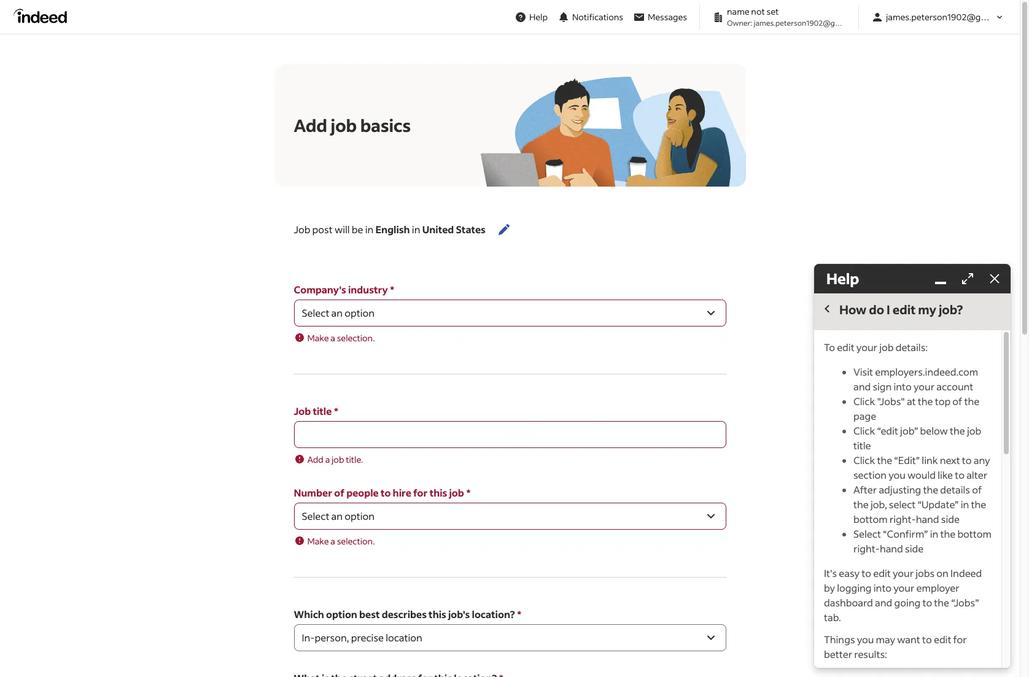 Task type: describe. For each thing, give the bounding box(es) containing it.
select
[[889, 498, 916, 511]]

the down "update"
[[940, 527, 955, 540]]

easy
[[839, 567, 860, 580]]

do
[[869, 301, 884, 317]]

0 vertical spatial bottom
[[853, 513, 888, 526]]

edit inside button
[[893, 301, 916, 317]]

which
[[294, 608, 324, 621]]

title.
[[346, 454, 363, 465]]

how
[[839, 301, 866, 317]]

"update"
[[918, 498, 959, 511]]

your up going
[[894, 581, 914, 594]]

the down alter
[[971, 498, 986, 511]]

notifications button
[[553, 3, 628, 30]]

edit inside the it's easy to edit your jobs on indeed by logging into your employer dashboard and going to the "jobs" tab.
[[873, 567, 891, 580]]

want
[[897, 633, 920, 646]]

describes
[[382, 608, 427, 621]]

option
[[326, 608, 357, 621]]

into inside the it's easy to edit your jobs on indeed by logging into your employer dashboard and going to the "jobs" tab.
[[874, 581, 892, 594]]

notifications
[[572, 11, 623, 22]]

minimize image
[[933, 271, 948, 286]]

0 horizontal spatial title
[[313, 405, 332, 418]]

would
[[908, 468, 936, 481]]

in-person, precise location button
[[294, 624, 726, 651]]

any
[[974, 454, 990, 467]]

set
[[767, 6, 779, 17]]

details
[[940, 483, 970, 496]]

add job basics
[[294, 114, 411, 136]]

results:
[[854, 648, 887, 661]]

title inside visit employers.indeed.com and sign into your account click "jobs" at the top of the page click "edit job" below the job title click the "edit" link next to any section you would like to alter after adjusting the details of the job, select "update" in the bottom right-hand side select "confirm" in the bottom right-hand side
[[853, 439, 871, 452]]

james.peterson1902@gmail.com button
[[866, 6, 1016, 28]]

which option best describes this job's location? *
[[294, 608, 521, 621]]

visit employers.indeed.com and sign into your account click "jobs" at the top of the page click "edit job" below the job title click the "edit" link next to any section you would like to alter after adjusting the details of the job, select "update" in the bottom right-hand side select "confirm" in the bottom right-hand side
[[853, 365, 992, 555]]

after
[[853, 483, 877, 496]]

the up section
[[877, 454, 892, 467]]

1 vertical spatial hand
[[880, 542, 903, 555]]

to down "employer"
[[922, 596, 932, 609]]

and inside the it's easy to edit your jobs on indeed by logging into your employer dashboard and going to the "jobs" tab.
[[875, 596, 892, 609]]

james.peterson1902@gmail.com inside dropdown button
[[886, 11, 1016, 23]]

job left title.
[[332, 454, 344, 465]]

0 vertical spatial hand
[[916, 513, 939, 526]]

help button
[[510, 6, 553, 28]]

location
[[386, 631, 422, 644]]

"edit
[[877, 424, 898, 437]]

in-
[[302, 631, 315, 644]]

add for add a job title.
[[307, 454, 323, 465]]

how do i edit my job?
[[839, 301, 963, 317]]

hire
[[393, 486, 411, 499]]

owner:
[[727, 18, 752, 28]]

select
[[853, 527, 881, 540]]

in left united
[[412, 223, 420, 236]]

the right at
[[918, 395, 933, 408]]

sign
[[873, 380, 892, 393]]

the inside the it's easy to edit your jobs on indeed by logging into your employer dashboard and going to the "jobs" tab.
[[934, 596, 949, 609]]

job post language or country image
[[497, 222, 511, 237]]

add for add job basics
[[294, 114, 327, 136]]

page
[[853, 410, 876, 422]]

"jobs"
[[877, 395, 905, 408]]

"edit"
[[894, 454, 920, 467]]

add a job title.
[[307, 454, 363, 465]]

job?
[[939, 301, 963, 317]]

i
[[887, 301, 890, 317]]

industry
[[348, 283, 388, 296]]

to left the any
[[962, 454, 972, 467]]

logging
[[837, 581, 872, 594]]

things
[[824, 633, 855, 646]]

location?
[[472, 608, 515, 621]]

english
[[375, 223, 410, 236]]

a for of
[[330, 535, 335, 547]]

people
[[346, 486, 379, 499]]

section
[[853, 468, 887, 481]]

job left "basics"
[[331, 114, 357, 136]]

details:
[[896, 341, 928, 354]]

name not set owner: james.peterson1902@gmail.com element
[[707, 5, 866, 29]]

in-person, precise location
[[302, 631, 422, 644]]

by
[[824, 581, 835, 594]]

a for industry
[[330, 332, 335, 344]]

number of people to hire for this job *
[[294, 486, 470, 499]]

the down after
[[853, 498, 869, 511]]

company's
[[294, 283, 346, 296]]

job title *
[[294, 405, 338, 418]]

the right below
[[950, 424, 965, 437]]

will
[[335, 223, 350, 236]]

job's
[[448, 608, 470, 621]]

united
[[422, 223, 454, 236]]

0 horizontal spatial right-
[[853, 542, 880, 555]]

visit
[[853, 365, 873, 378]]

going
[[894, 596, 920, 609]]

to right easy
[[862, 567, 871, 580]]

1 vertical spatial help
[[826, 269, 859, 288]]

2 click from the top
[[853, 424, 875, 437]]

in right be
[[365, 223, 373, 236]]

my
[[918, 301, 936, 317]]

number
[[294, 486, 332, 499]]

below
[[920, 424, 948, 437]]

post
[[312, 223, 333, 236]]

to
[[824, 341, 835, 354]]

1 horizontal spatial of
[[953, 395, 962, 408]]

things you may want to edit for better results:
[[824, 633, 967, 661]]

employer
[[916, 581, 959, 594]]

at
[[907, 395, 916, 408]]

in down 'details'
[[961, 498, 969, 511]]

selection. for of
[[337, 535, 375, 547]]

job post will be in english in united states
[[294, 223, 486, 236]]

in right "confirm"
[[930, 527, 938, 540]]



Task type: vqa. For each thing, say whether or not it's contained in the screenshot.
the source
no



Task type: locate. For each thing, give the bounding box(es) containing it.
edit right to
[[837, 341, 854, 354]]

best
[[359, 608, 380, 621]]

on
[[937, 567, 949, 580]]

click
[[853, 395, 875, 408], [853, 424, 875, 437], [853, 454, 875, 467]]

you up results:
[[857, 633, 874, 646]]

account
[[937, 380, 973, 393]]

make a selection. down company's industry *
[[307, 332, 375, 344]]

this right hire
[[430, 486, 447, 499]]

click down page in the right bottom of the page
[[853, 424, 875, 437]]

make down company's
[[307, 332, 329, 344]]

1 selection. from the top
[[337, 332, 375, 344]]

edit right the want
[[934, 633, 951, 646]]

0 horizontal spatial you
[[857, 633, 874, 646]]

hand down "update"
[[916, 513, 939, 526]]

your inside visit employers.indeed.com and sign into your account click "jobs" at the top of the page click "edit job" below the job title click the "edit" link next to any section you would like to alter after adjusting the details of the job, select "update" in the bottom right-hand side select "confirm" in the bottom right-hand side
[[914, 380, 935, 393]]

expand view image
[[960, 271, 975, 286]]

into right logging
[[874, 581, 892, 594]]

2 vertical spatial a
[[330, 535, 335, 547]]

1 click from the top
[[853, 395, 875, 408]]

for right hire
[[413, 486, 428, 499]]

help inside button
[[529, 11, 548, 23]]

to right like
[[955, 468, 965, 481]]

0 vertical spatial side
[[941, 513, 960, 526]]

this
[[430, 486, 447, 499], [429, 608, 446, 621]]

selection. for industry
[[337, 332, 375, 344]]

1 vertical spatial bottom
[[957, 527, 992, 540]]

bottom up indeed
[[957, 527, 992, 540]]

job left post
[[294, 223, 310, 236]]

right- down "select"
[[853, 542, 880, 555]]

1 vertical spatial side
[[905, 542, 924, 555]]

0 horizontal spatial james.peterson1902@gmail.com
[[754, 18, 866, 28]]

make
[[307, 332, 329, 344], [307, 535, 329, 547]]

tab.
[[824, 611, 841, 624]]

error image down number
[[294, 535, 305, 546]]

alter
[[967, 468, 987, 481]]

1 vertical spatial title
[[853, 439, 871, 452]]

job
[[331, 114, 357, 136], [879, 341, 894, 354], [967, 424, 981, 437], [332, 454, 344, 465], [449, 486, 464, 499]]

you up adjusting
[[889, 468, 906, 481]]

job for job post will be in english in united states
[[294, 223, 310, 236]]

into
[[894, 380, 912, 393], [874, 581, 892, 594]]

for inside things you may want to edit for better results:
[[953, 633, 967, 646]]

2 horizontal spatial of
[[972, 483, 982, 496]]

make for number
[[307, 535, 329, 547]]

company's industry *
[[294, 283, 394, 296]]

0 vertical spatial title
[[313, 405, 332, 418]]

0 horizontal spatial into
[[874, 581, 892, 594]]

error image
[[294, 332, 305, 343], [294, 535, 305, 546]]

hand down "confirm"
[[880, 542, 903, 555]]

job left details:
[[879, 341, 894, 354]]

basics
[[360, 114, 411, 136]]

your
[[856, 341, 877, 354], [914, 380, 935, 393], [893, 567, 914, 580], [894, 581, 914, 594]]

1 vertical spatial make
[[307, 535, 329, 547]]

0 vertical spatial make a selection.
[[307, 332, 375, 344]]

1 vertical spatial this
[[429, 608, 446, 621]]

job for job title *
[[294, 405, 311, 418]]

the down "employer"
[[934, 596, 949, 609]]

may
[[876, 633, 895, 646]]

side down "confirm"
[[905, 542, 924, 555]]

1 vertical spatial and
[[875, 596, 892, 609]]

click up page in the right bottom of the page
[[853, 395, 875, 408]]

1 vertical spatial you
[[857, 633, 874, 646]]

1 vertical spatial right-
[[853, 542, 880, 555]]

better
[[824, 648, 852, 661]]

0 horizontal spatial help
[[529, 11, 548, 23]]

top
[[935, 395, 951, 408]]

make a selection. for of
[[307, 535, 375, 547]]

0 horizontal spatial of
[[334, 486, 344, 499]]

job inside visit employers.indeed.com and sign into your account click "jobs" at the top of the page click "edit job" below the job title click the "edit" link next to any section you would like to alter after adjusting the details of the job, select "update" in the bottom right-hand side select "confirm" in the bottom right-hand side
[[967, 424, 981, 437]]

1 horizontal spatial hand
[[916, 513, 939, 526]]

and inside visit employers.indeed.com and sign into your account click "jobs" at the top of the page click "edit job" below the job title click the "edit" link next to any section you would like to alter after adjusting the details of the job, select "update" in the bottom right-hand side select "confirm" in the bottom right-hand side
[[853, 380, 871, 393]]

be
[[352, 223, 363, 236]]

1 vertical spatial make a selection.
[[307, 535, 375, 547]]

right- down select
[[890, 513, 916, 526]]

messages link
[[628, 6, 692, 28]]

the down the account
[[964, 395, 979, 408]]

1 vertical spatial add
[[307, 454, 323, 465]]

1 horizontal spatial and
[[875, 596, 892, 609]]

you
[[889, 468, 906, 481], [857, 633, 874, 646]]

to right the want
[[922, 633, 932, 646]]

bottom up "select"
[[853, 513, 888, 526]]

side down "update"
[[941, 513, 960, 526]]

make a selection. for industry
[[307, 332, 375, 344]]

1 vertical spatial into
[[874, 581, 892, 594]]

1 make a selection. from the top
[[307, 332, 375, 344]]

0 vertical spatial for
[[413, 486, 428, 499]]

2 error image from the top
[[294, 535, 305, 546]]

1 vertical spatial job
[[294, 405, 311, 418]]

1 horizontal spatial side
[[941, 513, 960, 526]]

1 horizontal spatial title
[[853, 439, 871, 452]]

to left hire
[[381, 486, 391, 499]]

help up how
[[826, 269, 859, 288]]

the
[[918, 395, 933, 408], [964, 395, 979, 408], [950, 424, 965, 437], [877, 454, 892, 467], [923, 483, 938, 496], [853, 498, 869, 511], [971, 498, 986, 511], [940, 527, 955, 540], [934, 596, 949, 609]]

a down number
[[330, 535, 335, 547]]

error image for company's
[[294, 332, 305, 343]]

job right hire
[[449, 486, 464, 499]]

error image down company's
[[294, 332, 305, 343]]

your left jobs
[[893, 567, 914, 580]]

edit right i
[[893, 301, 916, 317]]

0 vertical spatial into
[[894, 380, 912, 393]]

*
[[390, 283, 394, 296], [334, 405, 338, 418], [466, 486, 470, 499], [517, 608, 521, 621]]

2 job from the top
[[294, 405, 311, 418]]

selection.
[[337, 332, 375, 344], [337, 535, 375, 547]]

indeed home image
[[14, 8, 72, 23]]

and left going
[[875, 596, 892, 609]]

0 horizontal spatial and
[[853, 380, 871, 393]]

1 horizontal spatial into
[[894, 380, 912, 393]]

job"
[[900, 424, 918, 437]]

0 horizontal spatial for
[[413, 486, 428, 499]]

error image for number
[[294, 535, 305, 546]]

james.peterson1902@gmail.com inside name not set owner: james.peterson1902@gmail.com
[[754, 18, 866, 28]]

1 vertical spatial click
[[853, 424, 875, 437]]

2 selection. from the top
[[337, 535, 375, 547]]

not
[[751, 6, 765, 17]]

edit
[[893, 301, 916, 317], [837, 341, 854, 354], [873, 567, 891, 580], [934, 633, 951, 646]]

precise
[[351, 631, 384, 644]]

edit inside things you may want to edit for better results:
[[934, 633, 951, 646]]

name
[[727, 6, 749, 17]]

1 horizontal spatial for
[[953, 633, 967, 646]]

0 horizontal spatial bottom
[[853, 513, 888, 526]]

into up at
[[894, 380, 912, 393]]

error image
[[294, 454, 305, 465]]

add
[[294, 114, 327, 136], [307, 454, 323, 465]]

to
[[962, 454, 972, 467], [955, 468, 965, 481], [381, 486, 391, 499], [862, 567, 871, 580], [922, 596, 932, 609], [922, 633, 932, 646]]

1 job from the top
[[294, 223, 310, 236]]

help left notifications popup button at the top right of page
[[529, 11, 548, 23]]

close image
[[987, 271, 1002, 286]]

1 error image from the top
[[294, 332, 305, 343]]

selection. down company's industry *
[[337, 332, 375, 344]]

1 make from the top
[[307, 332, 329, 344]]

job,
[[871, 498, 887, 511]]

a left title.
[[325, 454, 330, 465]]

adjusting
[[879, 483, 921, 496]]

2 make a selection. from the top
[[307, 535, 375, 547]]

"jobs"
[[951, 596, 979, 609]]

dashboard
[[824, 596, 873, 609]]

employers.indeed.com
[[875, 365, 978, 378]]

0 vertical spatial job
[[294, 223, 310, 236]]

1 horizontal spatial you
[[889, 468, 906, 481]]

1 horizontal spatial bottom
[[957, 527, 992, 540]]

1 vertical spatial error image
[[294, 535, 305, 546]]

and down visit
[[853, 380, 871, 393]]

make for company's
[[307, 332, 329, 344]]

click up section
[[853, 454, 875, 467]]

edit right easy
[[873, 567, 891, 580]]

3 click from the top
[[853, 454, 875, 467]]

jobs
[[916, 567, 935, 580]]

it's easy to edit your jobs on indeed by logging into your employer dashboard and going to the "jobs" tab.
[[824, 567, 982, 624]]

None field
[[294, 421, 726, 448]]

states
[[456, 223, 486, 236]]

1 horizontal spatial james.peterson1902@gmail.com
[[886, 11, 1016, 23]]

of
[[953, 395, 962, 408], [972, 483, 982, 496], [334, 486, 344, 499]]

your down employers.indeed.com
[[914, 380, 935, 393]]

0 horizontal spatial hand
[[880, 542, 903, 555]]

next
[[940, 454, 960, 467]]

you inside visit employers.indeed.com and sign into your account click "jobs" at the top of the page click "edit job" below the job title click the "edit" link next to any section you would like to alter after adjusting the details of the job, select "update" in the bottom right-hand side select "confirm" in the bottom right-hand side
[[889, 468, 906, 481]]

help
[[529, 11, 548, 23], [826, 269, 859, 288]]

1 horizontal spatial help
[[826, 269, 859, 288]]

0 vertical spatial selection.
[[337, 332, 375, 344]]

1 vertical spatial for
[[953, 633, 967, 646]]

a down company's industry *
[[330, 332, 335, 344]]

it's
[[824, 567, 837, 580]]

0 vertical spatial help
[[529, 11, 548, 23]]

0 vertical spatial and
[[853, 380, 871, 393]]

1 vertical spatial a
[[325, 454, 330, 465]]

your up visit
[[856, 341, 877, 354]]

selection. down people
[[337, 535, 375, 547]]

2 vertical spatial click
[[853, 454, 875, 467]]

0 vertical spatial this
[[430, 486, 447, 499]]

0 vertical spatial right-
[[890, 513, 916, 526]]

to edit your job details:
[[824, 341, 928, 354]]

0 vertical spatial you
[[889, 468, 906, 481]]

how do i edit my job? button
[[819, 298, 1006, 325]]

job up error icon
[[294, 405, 311, 418]]

for down "jobs"
[[953, 633, 967, 646]]

0 vertical spatial add
[[294, 114, 327, 136]]

this left job's
[[429, 608, 446, 621]]

1 horizontal spatial right-
[[890, 513, 916, 526]]

a for title
[[325, 454, 330, 465]]

name not set owner: james.peterson1902@gmail.com
[[727, 6, 866, 28]]

job
[[294, 223, 310, 236], [294, 405, 311, 418]]

make a selection.
[[307, 332, 375, 344], [307, 535, 375, 547]]

0 vertical spatial a
[[330, 332, 335, 344]]

of right top
[[953, 395, 962, 408]]

0 vertical spatial click
[[853, 395, 875, 408]]

you inside things you may want to edit for better results:
[[857, 633, 874, 646]]

2 make from the top
[[307, 535, 329, 547]]

0 vertical spatial error image
[[294, 332, 305, 343]]

0 vertical spatial make
[[307, 332, 329, 344]]

of left people
[[334, 486, 344, 499]]

messages
[[648, 11, 687, 23]]

make a selection. down people
[[307, 535, 375, 547]]

like
[[938, 468, 953, 481]]

a
[[330, 332, 335, 344], [325, 454, 330, 465], [330, 535, 335, 547]]

indeed
[[950, 567, 982, 580]]

person,
[[315, 631, 349, 644]]

title up add a job title.
[[313, 405, 332, 418]]

to inside things you may want to edit for better results:
[[922, 633, 932, 646]]

"confirm"
[[883, 527, 928, 540]]

title down page in the right bottom of the page
[[853, 439, 871, 452]]

1 vertical spatial selection.
[[337, 535, 375, 547]]

link
[[922, 454, 938, 467]]

make down number
[[307, 535, 329, 547]]

job up the any
[[967, 424, 981, 437]]

0 horizontal spatial side
[[905, 542, 924, 555]]

the up "update"
[[923, 483, 938, 496]]

right-
[[890, 513, 916, 526], [853, 542, 880, 555]]

into inside visit employers.indeed.com and sign into your account click "jobs" at the top of the page click "edit job" below the job title click the "edit" link next to any section you would like to alter after adjusting the details of the job, select "update" in the bottom right-hand side select "confirm" in the bottom right-hand side
[[894, 380, 912, 393]]

of down alter
[[972, 483, 982, 496]]



